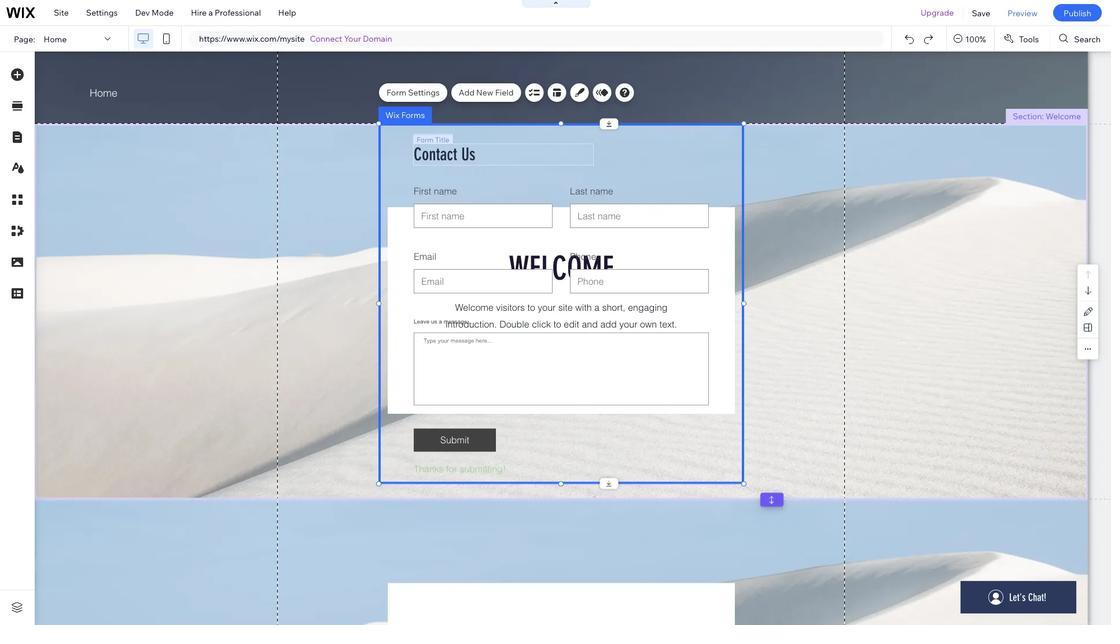 Task type: vqa. For each thing, say whether or not it's contained in the screenshot.
Quick
no



Task type: locate. For each thing, give the bounding box(es) containing it.
add new field
[[459, 87, 514, 98]]

0 horizontal spatial form
[[387, 87, 406, 98]]

search button
[[1050, 26, 1111, 52]]

1 horizontal spatial form
[[417, 135, 434, 144]]

0 vertical spatial settings
[[86, 8, 118, 18]]

section: welcome
[[1013, 111, 1081, 121], [1013, 111, 1081, 121]]

1 horizontal spatial settings
[[408, 87, 440, 98]]

your
[[344, 34, 361, 44]]

tools button
[[995, 26, 1050, 52]]

0 vertical spatial form
[[387, 87, 406, 98]]

a
[[209, 8, 213, 18]]

dev
[[135, 8, 150, 18]]

form settings
[[387, 87, 440, 98]]

0 horizontal spatial settings
[[86, 8, 118, 18]]

wix
[[385, 110, 400, 120]]

title
[[435, 135, 449, 144]]

domain
[[363, 34, 392, 44]]

https://www.wix.com/mysite connect your domain
[[199, 34, 392, 44]]

https://www.wix.com/mysite
[[199, 34, 305, 44]]

professional
[[215, 8, 261, 18]]

upgrade
[[921, 8, 954, 18]]

site
[[54, 8, 69, 18]]

form
[[387, 87, 406, 98], [417, 135, 434, 144]]

wix forms
[[385, 110, 425, 120]]

1 vertical spatial form
[[417, 135, 434, 144]]

home
[[44, 34, 67, 44]]

settings left 'dev'
[[86, 8, 118, 18]]

settings up forms
[[408, 87, 440, 98]]

add
[[459, 87, 475, 98]]

section:
[[1013, 111, 1044, 121], [1013, 111, 1044, 121]]

form title
[[417, 135, 449, 144]]

form up wix
[[387, 87, 406, 98]]

1 vertical spatial settings
[[408, 87, 440, 98]]

forms
[[401, 110, 425, 120]]

hire
[[191, 8, 207, 18]]

form left title
[[417, 135, 434, 144]]

welcome
[[1046, 111, 1081, 121], [1046, 111, 1081, 121]]

settings
[[86, 8, 118, 18], [408, 87, 440, 98]]

dev mode
[[135, 8, 174, 18]]



Task type: describe. For each thing, give the bounding box(es) containing it.
tools
[[1019, 34, 1039, 44]]

publish button
[[1053, 4, 1102, 21]]

preview button
[[999, 0, 1046, 25]]

publish
[[1064, 8, 1092, 18]]

help
[[278, 8, 296, 18]]

preview
[[1008, 8, 1038, 18]]

save button
[[963, 0, 999, 25]]

save
[[972, 8, 990, 18]]

new
[[476, 87, 493, 98]]

100% button
[[947, 26, 994, 52]]

form for form title
[[417, 135, 434, 144]]

100%
[[966, 34, 986, 44]]

hire a professional
[[191, 8, 261, 18]]

search
[[1074, 34, 1101, 44]]

form for form settings
[[387, 87, 406, 98]]

connect
[[310, 34, 342, 44]]

field
[[495, 87, 514, 98]]

mode
[[152, 8, 174, 18]]



